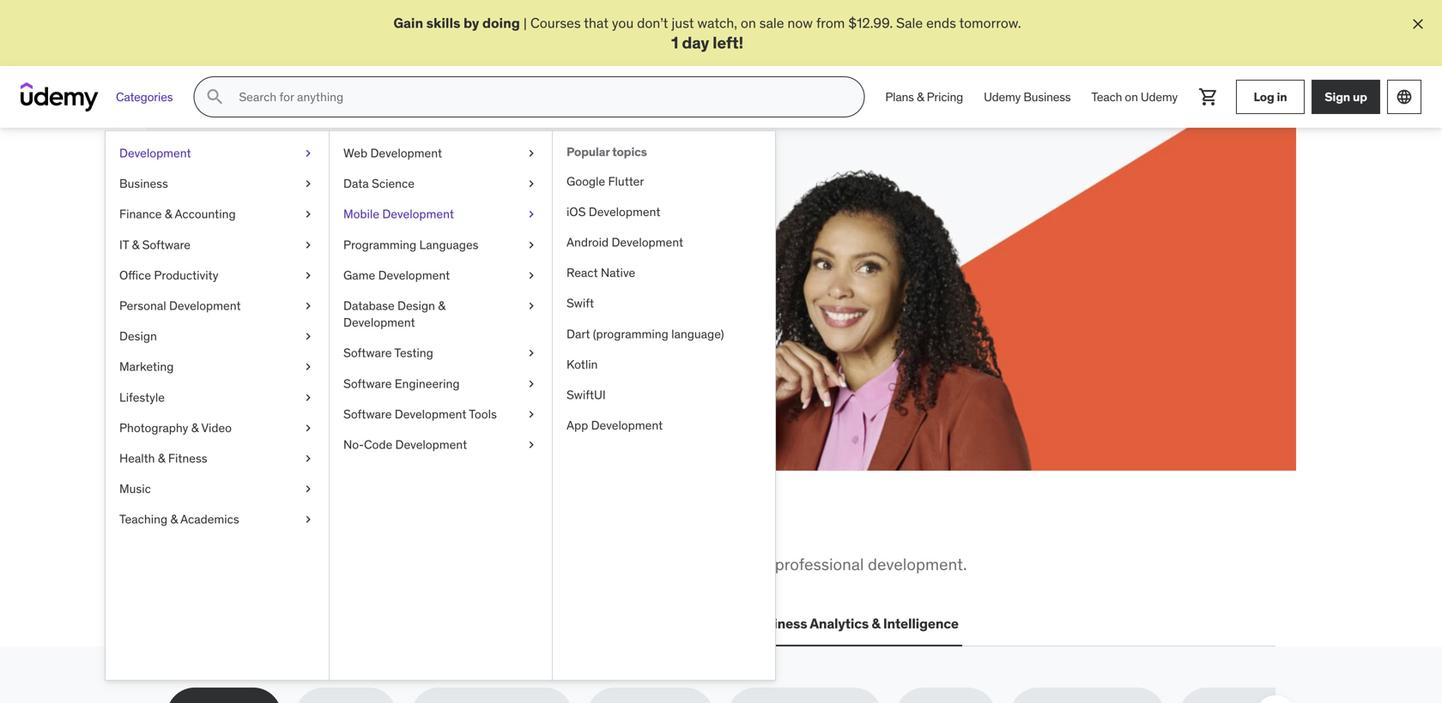 Task type: vqa. For each thing, say whether or not it's contained in the screenshot.
the top IT
yes



Task type: describe. For each thing, give the bounding box(es) containing it.
app development
[[567, 418, 663, 434]]

teach on udemy link
[[1081, 77, 1188, 118]]

no-
[[343, 438, 364, 453]]

xsmall image for personal development
[[301, 298, 315, 315]]

mobile development link
[[330, 199, 552, 230]]

& inside database design & development
[[438, 298, 445, 314]]

google flutter link
[[553, 167, 775, 197]]

$12.99. for save)
[[244, 299, 288, 316]]

rounded
[[710, 555, 771, 575]]

it certifications
[[308, 616, 410, 633]]

languages
[[419, 237, 479, 253]]

software up office productivity
[[142, 237, 191, 253]]

xsmall image for game development
[[525, 267, 538, 284]]

design inside design link
[[119, 329, 157, 344]]

on inside gain skills by doing | courses that you don't just watch, on sale now from $12.99. sale ends tomorrow. 1 day left!
[[741, 14, 756, 32]]

health
[[119, 451, 155, 467]]

xsmall image for marketing
[[301, 359, 315, 376]]

learning
[[410, 280, 460, 297]]

starting
[[514, 280, 562, 297]]

just
[[672, 14, 694, 32]]

software engineering
[[343, 376, 460, 392]]

& for pricing
[[917, 89, 924, 105]]

google flutter
[[567, 174, 644, 189]]

photography & video link
[[106, 413, 329, 444]]

plans
[[885, 89, 914, 105]]

development for app development
[[591, 418, 663, 434]]

sign up
[[1325, 89, 1367, 105]]

it certifications button
[[305, 604, 413, 645]]

udemy business
[[984, 89, 1071, 105]]

it & software
[[119, 237, 191, 253]]

choose a language image
[[1396, 89, 1413, 106]]

web
[[343, 146, 368, 161]]

kotlin link
[[553, 350, 775, 380]]

science for the data science link
[[372, 176, 415, 192]]

software engineering link
[[330, 369, 552, 400]]

tomorrow. for |
[[959, 14, 1021, 32]]

web development link
[[330, 138, 552, 169]]

that
[[584, 14, 609, 32]]

database design & development
[[343, 298, 445, 331]]

2 udemy from the left
[[1141, 89, 1178, 105]]

engineering
[[395, 376, 460, 392]]

popular
[[567, 144, 610, 160]]

software for software development tools
[[343, 407, 392, 422]]

plans & pricing
[[885, 89, 963, 105]]

courses for (and
[[228, 280, 279, 297]]

place
[[549, 512, 621, 547]]

development for android development
[[612, 235, 683, 250]]

supports
[[606, 555, 671, 575]]

skill
[[339, 280, 363, 297]]

in inside the all the skills you need in one place from critical workplace skills to technical topics, our catalog supports well-rounded professional development.
[[464, 512, 490, 547]]

development for personal development
[[169, 298, 241, 314]]

now
[[788, 14, 813, 32]]

xsmall image for it & software
[[301, 237, 315, 254]]

game development
[[343, 268, 450, 283]]

topics
[[612, 144, 647, 160]]

Search for anything text field
[[236, 83, 843, 112]]

productivity
[[154, 268, 218, 283]]

(and
[[228, 237, 288, 273]]

photography
[[119, 421, 188, 436]]

you inside gain skills by doing | courses that you don't just watch, on sale now from $12.99. sale ends tomorrow. 1 day left!
[[612, 14, 634, 32]]

data science for data science button
[[522, 616, 606, 633]]

learn,
[[228, 203, 317, 238]]

1 vertical spatial skills
[[260, 512, 334, 547]]

2 vertical spatial skills
[[340, 555, 376, 575]]

business analytics & intelligence button
[[746, 604, 962, 645]]

our
[[521, 555, 544, 575]]

udemy inside "link"
[[984, 89, 1021, 105]]

android development link
[[553, 228, 775, 258]]

intelligence
[[883, 616, 959, 633]]

swift link
[[553, 289, 775, 319]]

xsmall image for software development tools
[[525, 407, 538, 423]]

react
[[567, 266, 598, 281]]

xsmall image for no-code development
[[525, 437, 538, 454]]

all
[[167, 512, 207, 547]]

google
[[567, 174, 605, 189]]

xsmall image for design
[[301, 329, 315, 345]]

categories
[[116, 89, 173, 105]]

by
[[464, 14, 479, 32]]

swift
[[567, 296, 594, 312]]

from
[[167, 555, 204, 575]]

programming languages
[[343, 237, 479, 253]]

science for data science button
[[555, 616, 606, 633]]

& for academics
[[170, 512, 178, 528]]

journey,
[[463, 280, 511, 297]]

dart
[[567, 327, 590, 342]]

xsmall image for health & fitness
[[301, 451, 315, 468]]

teach
[[1092, 89, 1122, 105]]

dart (programming language) link
[[553, 319, 775, 350]]

android development
[[567, 235, 683, 250]]

xsmall image for software engineering
[[525, 376, 538, 393]]

mobile development
[[343, 207, 454, 222]]

ends for save)
[[322, 299, 352, 316]]

left!
[[713, 32, 743, 53]]

software for software testing
[[343, 346, 392, 361]]

dart (programming language)
[[567, 327, 724, 342]]

plans & pricing link
[[875, 77, 974, 118]]

1 horizontal spatial on
[[1125, 89, 1138, 105]]

xsmall image for photography & video
[[301, 420, 315, 437]]

popular topics
[[567, 144, 647, 160]]

& for accounting
[[165, 207, 172, 222]]

game development link
[[330, 261, 552, 291]]

it for it certifications
[[308, 616, 320, 633]]

personal
[[119, 298, 166, 314]]

programming languages link
[[330, 230, 552, 261]]

xsmall image for finance & accounting
[[301, 206, 315, 223]]

xsmall image for business
[[301, 176, 315, 193]]

no-code development link
[[330, 430, 552, 461]]

software testing link
[[330, 339, 552, 369]]

you inside the all the skills you need in one place from critical workplace skills to technical topics, our catalog supports well-rounded professional development.
[[339, 512, 388, 547]]

well-
[[675, 555, 710, 575]]

skills inside gain skills by doing | courses that you don't just watch, on sale now from $12.99. sale ends tomorrow. 1 day left!
[[426, 14, 460, 32]]

workplace
[[261, 555, 336, 575]]

xsmall image for web development
[[525, 145, 538, 162]]

software testing
[[343, 346, 433, 361]]

day
[[682, 32, 709, 53]]

lifestyle link
[[106, 383, 329, 413]]

data for data science button
[[522, 616, 552, 633]]

development link
[[106, 138, 329, 169]]

health & fitness
[[119, 451, 207, 467]]

one
[[495, 512, 544, 547]]

health & fitness link
[[106, 444, 329, 475]]

ends for |
[[926, 14, 956, 32]]

react native link
[[553, 258, 775, 289]]

sale for save)
[[292, 299, 318, 316]]

xsmall image for music
[[301, 481, 315, 498]]

business for business analytics & intelligence
[[749, 616, 807, 633]]



Task type: locate. For each thing, give the bounding box(es) containing it.
save)
[[293, 237, 361, 273]]

xsmall image inside office productivity link
[[301, 267, 315, 284]]

1 horizontal spatial you
[[612, 14, 634, 32]]

1 horizontal spatial science
[[555, 616, 606, 633]]

xsmall image inside the database design & development link
[[525, 298, 538, 315]]

& for software
[[132, 237, 139, 253]]

0 horizontal spatial design
[[119, 329, 157, 344]]

data science inside button
[[522, 616, 606, 633]]

music
[[119, 482, 151, 497]]

0 horizontal spatial skills
[[260, 512, 334, 547]]

0 horizontal spatial data science
[[343, 176, 415, 192]]

skills
[[426, 14, 460, 32], [260, 512, 334, 547], [340, 555, 376, 575]]

technical
[[398, 555, 465, 575]]

courses inside 'learn, practice, succeed (and save) courses for every skill in your learning journey, starting at $12.99. sale ends tomorrow.'
[[228, 280, 279, 297]]

tools
[[469, 407, 497, 422]]

xsmall image for lifestyle
[[301, 390, 315, 407]]

software up software engineering
[[343, 346, 392, 361]]

app
[[567, 418, 588, 434]]

1 horizontal spatial sale
[[896, 14, 923, 32]]

courses
[[530, 14, 581, 32], [228, 280, 279, 297]]

it up office
[[119, 237, 129, 253]]

close image
[[1410, 15, 1427, 33]]

1 udemy from the left
[[984, 89, 1021, 105]]

doing
[[482, 14, 520, 32]]

design down personal
[[119, 329, 157, 344]]

design inside database design & development
[[398, 298, 435, 314]]

1 vertical spatial you
[[339, 512, 388, 547]]

ios development
[[567, 204, 660, 220]]

sale for |
[[896, 14, 923, 32]]

data down the our
[[522, 616, 552, 633]]

xsmall image inside design link
[[301, 329, 315, 345]]

development
[[119, 146, 191, 161], [370, 146, 442, 161], [589, 204, 660, 220], [382, 207, 454, 222], [612, 235, 683, 250], [378, 268, 450, 283], [169, 298, 241, 314], [343, 315, 415, 331], [395, 407, 466, 422], [591, 418, 663, 434], [395, 438, 467, 453]]

udemy business link
[[974, 77, 1081, 118]]

finance
[[119, 207, 162, 222]]

xsmall image inside the music link
[[301, 481, 315, 498]]

business analytics & intelligence
[[749, 616, 959, 633]]

in up topics,
[[464, 512, 490, 547]]

design link
[[106, 322, 329, 352]]

$12.99. for |
[[848, 14, 893, 32]]

development for software development tools
[[395, 407, 466, 422]]

xsmall image for programming languages
[[525, 237, 538, 254]]

music link
[[106, 475, 329, 505]]

xsmall image inside teaching & academics link
[[301, 512, 315, 529]]

swiftui
[[567, 388, 606, 403]]

tomorrow. down your
[[355, 299, 417, 316]]

no-code development
[[343, 438, 467, 453]]

0 vertical spatial tomorrow.
[[959, 14, 1021, 32]]

xsmall image inside software engineering link
[[525, 376, 538, 393]]

xsmall image inside the data science link
[[525, 176, 538, 193]]

code
[[364, 438, 392, 453]]

0 horizontal spatial science
[[372, 176, 415, 192]]

xsmall image for software testing
[[525, 345, 538, 362]]

0 vertical spatial in
[[1277, 89, 1287, 105]]

udemy image
[[21, 83, 99, 112]]

pricing
[[927, 89, 963, 105]]

xsmall image inside lifestyle link
[[301, 390, 315, 407]]

flutter
[[608, 174, 644, 189]]

business link
[[106, 169, 329, 199]]

courses for doing
[[530, 14, 581, 32]]

video
[[201, 421, 232, 436]]

1 vertical spatial on
[[1125, 89, 1138, 105]]

log in link
[[1236, 80, 1305, 114]]

& inside button
[[872, 616, 880, 633]]

business left analytics
[[749, 616, 807, 633]]

business inside "link"
[[1024, 89, 1071, 105]]

& for video
[[191, 421, 199, 436]]

$12.99. down for
[[244, 299, 288, 316]]

software up the code
[[343, 407, 392, 422]]

sale
[[759, 14, 784, 32]]

it left certifications
[[308, 616, 320, 633]]

1 vertical spatial courses
[[228, 280, 279, 297]]

development for ios development
[[589, 204, 660, 220]]

xsmall image for teaching & academics
[[301, 512, 315, 529]]

1 horizontal spatial in
[[464, 512, 490, 547]]

science down catalog
[[555, 616, 606, 633]]

science inside data science button
[[555, 616, 606, 633]]

your
[[380, 280, 407, 297]]

& left video
[[191, 421, 199, 436]]

& right finance
[[165, 207, 172, 222]]

xsmall image for data science
[[525, 176, 538, 193]]

database
[[343, 298, 395, 314]]

development inside database design & development
[[343, 315, 415, 331]]

accounting
[[175, 207, 236, 222]]

0 vertical spatial business
[[1024, 89, 1071, 105]]

ios
[[567, 204, 586, 220]]

tomorrow. inside 'learn, practice, succeed (and save) courses for every skill in your learning journey, starting at $12.99. sale ends tomorrow.'
[[355, 299, 417, 316]]

courses inside gain skills by doing | courses that you don't just watch, on sale now from $12.99. sale ends tomorrow. 1 day left!
[[530, 14, 581, 32]]

ends inside gain skills by doing | courses that you don't just watch, on sale now from $12.99. sale ends tomorrow. 1 day left!
[[926, 14, 956, 32]]

1 vertical spatial in
[[366, 280, 377, 297]]

sale inside gain skills by doing | courses that you don't just watch, on sale now from $12.99. sale ends tomorrow. 1 day left!
[[896, 14, 923, 32]]

in right log
[[1277, 89, 1287, 105]]

xsmall image inside no-code development link
[[525, 437, 538, 454]]

swiftui link
[[553, 380, 775, 411]]

1 horizontal spatial udemy
[[1141, 89, 1178, 105]]

sale
[[896, 14, 923, 32], [292, 299, 318, 316]]

courses right |
[[530, 14, 581, 32]]

xsmall image for development
[[301, 145, 315, 162]]

development for game development
[[378, 268, 450, 283]]

1 vertical spatial it
[[308, 616, 320, 633]]

0 horizontal spatial ends
[[322, 299, 352, 316]]

sign up link
[[1312, 80, 1380, 114]]

on right teach
[[1125, 89, 1138, 105]]

xsmall image inside software development tools link
[[525, 407, 538, 423]]

business
[[1024, 89, 1071, 105], [119, 176, 168, 192], [749, 616, 807, 633]]

science down the web development
[[372, 176, 415, 192]]

science inside the data science link
[[372, 176, 415, 192]]

xsmall image inside health & fitness link
[[301, 451, 315, 468]]

& right teaching
[[170, 512, 178, 528]]

0 vertical spatial science
[[372, 176, 415, 192]]

xsmall image inside it & software link
[[301, 237, 315, 254]]

1 vertical spatial science
[[555, 616, 606, 633]]

design down learning
[[398, 298, 435, 314]]

1 horizontal spatial it
[[308, 616, 320, 633]]

$12.99. inside 'learn, practice, succeed (and save) courses for every skill in your learning journey, starting at $12.99. sale ends tomorrow.'
[[244, 299, 288, 316]]

1 horizontal spatial tomorrow.
[[959, 14, 1021, 32]]

xsmall image for mobile development
[[525, 206, 538, 223]]

need
[[393, 512, 459, 547]]

in up database at the top left
[[366, 280, 377, 297]]

data inside button
[[522, 616, 552, 633]]

from
[[816, 14, 845, 32]]

1 vertical spatial business
[[119, 176, 168, 192]]

development for web development
[[370, 146, 442, 161]]

0 horizontal spatial it
[[119, 237, 129, 253]]

software down software testing
[[343, 376, 392, 392]]

udemy left "shopping cart with 0 items" icon at top
[[1141, 89, 1178, 105]]

0 horizontal spatial $12.99.
[[244, 299, 288, 316]]

tomorrow. for save)
[[355, 299, 417, 316]]

skills up workplace
[[260, 512, 334, 547]]

android
[[567, 235, 609, 250]]

0 horizontal spatial tomorrow.
[[355, 299, 417, 316]]

teaching & academics link
[[106, 505, 329, 536]]

0 vertical spatial on
[[741, 14, 756, 32]]

kotlin
[[567, 357, 598, 373]]

0 horizontal spatial business
[[119, 176, 168, 192]]

it for it & software
[[119, 237, 129, 253]]

0 horizontal spatial udemy
[[984, 89, 1021, 105]]

1 horizontal spatial data science
[[522, 616, 606, 633]]

ends inside 'learn, practice, succeed (and save) courses for every skill in your learning journey, starting at $12.99. sale ends tomorrow.'
[[322, 299, 352, 316]]

xsmall image inside the software testing link
[[525, 345, 538, 362]]

categories button
[[106, 77, 183, 118]]

xsmall image inside 'photography & video' link
[[301, 420, 315, 437]]

you up to
[[339, 512, 388, 547]]

finance & accounting
[[119, 207, 236, 222]]

business left teach
[[1024, 89, 1071, 105]]

xsmall image inside development link
[[301, 145, 315, 162]]

xsmall image for office productivity
[[301, 267, 315, 284]]

xsmall image
[[301, 176, 315, 193], [525, 176, 538, 193], [301, 206, 315, 223], [301, 237, 315, 254], [525, 237, 538, 254], [301, 298, 315, 315], [301, 359, 315, 376], [525, 376, 538, 393], [301, 390, 315, 407], [525, 407, 538, 423], [301, 481, 315, 498], [301, 512, 315, 529]]

tomorrow. inside gain skills by doing | courses that you don't just watch, on sale now from $12.99. sale ends tomorrow. 1 day left!
[[959, 14, 1021, 32]]

xsmall image inside "game development" link
[[525, 267, 538, 284]]

0 vertical spatial skills
[[426, 14, 460, 32]]

skills left by
[[426, 14, 460, 32]]

design
[[398, 298, 435, 314], [119, 329, 157, 344]]

skills left to
[[340, 555, 376, 575]]

0 vertical spatial data
[[343, 176, 369, 192]]

1 vertical spatial tomorrow.
[[355, 299, 417, 316]]

2 vertical spatial in
[[464, 512, 490, 547]]

udemy
[[984, 89, 1021, 105], [1141, 89, 1178, 105]]

2 vertical spatial business
[[749, 616, 807, 633]]

analytics
[[810, 616, 869, 633]]

1 horizontal spatial design
[[398, 298, 435, 314]]

data science down catalog
[[522, 616, 606, 633]]

|
[[524, 14, 527, 32]]

language)
[[671, 327, 724, 342]]

1 horizontal spatial business
[[749, 616, 807, 633]]

& up office
[[132, 237, 139, 253]]

xsmall image
[[301, 145, 315, 162], [525, 145, 538, 162], [525, 206, 538, 223], [301, 267, 315, 284], [525, 267, 538, 284], [525, 298, 538, 315], [301, 329, 315, 345], [525, 345, 538, 362], [301, 420, 315, 437], [525, 437, 538, 454], [301, 451, 315, 468]]

& right health
[[158, 451, 165, 467]]

academics
[[180, 512, 239, 528]]

you right that
[[612, 14, 634, 32]]

software development tools
[[343, 407, 497, 422]]

sale inside 'learn, practice, succeed (and save) courses for every skill in your learning journey, starting at $12.99. sale ends tomorrow.'
[[292, 299, 318, 316]]

app development link
[[553, 411, 775, 442]]

in inside 'learn, practice, succeed (and save) courses for every skill in your learning journey, starting at $12.99. sale ends tomorrow.'
[[366, 280, 377, 297]]

data
[[343, 176, 369, 192], [522, 616, 552, 633]]

all the skills you need in one place from critical workplace skills to technical topics, our catalog supports well-rounded professional development.
[[167, 512, 967, 575]]

$12.99. inside gain skills by doing | courses that you don't just watch, on sale now from $12.99. sale ends tomorrow. 1 day left!
[[848, 14, 893, 32]]

1 vertical spatial data science
[[522, 616, 606, 633]]

software
[[142, 237, 191, 253], [343, 346, 392, 361], [343, 376, 392, 392], [343, 407, 392, 422]]

2 horizontal spatial in
[[1277, 89, 1287, 105]]

xsmall image inside mobile development link
[[525, 206, 538, 223]]

0 vertical spatial design
[[398, 298, 435, 314]]

data down web
[[343, 176, 369, 192]]

0 horizontal spatial data
[[343, 176, 369, 192]]

xsmall image inside marketing link
[[301, 359, 315, 376]]

topics,
[[468, 555, 517, 575]]

& right analytics
[[872, 616, 880, 633]]

business for business
[[119, 176, 168, 192]]

0 vertical spatial sale
[[896, 14, 923, 32]]

xsmall image inside programming languages link
[[525, 237, 538, 254]]

sign
[[1325, 89, 1350, 105]]

data science down the web development
[[343, 176, 415, 192]]

xsmall image inside personal development link
[[301, 298, 315, 315]]

business up finance
[[119, 176, 168, 192]]

certifications
[[323, 616, 410, 633]]

(programming
[[593, 327, 669, 342]]

courses up the at
[[228, 280, 279, 297]]

1 horizontal spatial ends
[[926, 14, 956, 32]]

teaching
[[119, 512, 167, 528]]

ends up the "pricing"
[[926, 14, 956, 32]]

sale up the plans
[[896, 14, 923, 32]]

0 vertical spatial ends
[[926, 14, 956, 32]]

programming
[[343, 237, 417, 253]]

data science link
[[330, 169, 552, 199]]

software for software engineering
[[343, 376, 392, 392]]

1 horizontal spatial $12.99.
[[848, 14, 893, 32]]

0 vertical spatial it
[[119, 237, 129, 253]]

on left sale
[[741, 14, 756, 32]]

1 vertical spatial data
[[522, 616, 552, 633]]

1 vertical spatial sale
[[292, 299, 318, 316]]

& down learning
[[438, 298, 445, 314]]

0 horizontal spatial on
[[741, 14, 756, 32]]

mobile
[[343, 207, 379, 222]]

ends
[[926, 14, 956, 32], [322, 299, 352, 316]]

shopping cart with 0 items image
[[1198, 87, 1219, 107]]

catalog
[[548, 555, 602, 575]]

data for the data science link
[[343, 176, 369, 192]]

submit search image
[[205, 87, 225, 107]]

$12.99. right from
[[848, 14, 893, 32]]

2 horizontal spatial skills
[[426, 14, 460, 32]]

0 horizontal spatial courses
[[228, 280, 279, 297]]

log
[[1254, 89, 1274, 105]]

office productivity link
[[106, 261, 329, 291]]

development for mobile development
[[382, 207, 454, 222]]

xsmall image inside "finance & accounting" link
[[301, 206, 315, 223]]

photography & video
[[119, 421, 232, 436]]

ios development link
[[553, 197, 775, 228]]

0 horizontal spatial sale
[[292, 299, 318, 316]]

xsmall image for database design & development
[[525, 298, 538, 315]]

1 horizontal spatial skills
[[340, 555, 376, 575]]

data science for the data science link
[[343, 176, 415, 192]]

mobile development element
[[552, 132, 775, 681]]

it
[[119, 237, 129, 253], [308, 616, 320, 633]]

web development
[[343, 146, 442, 161]]

critical
[[208, 555, 257, 575]]

business inside button
[[749, 616, 807, 633]]

2 horizontal spatial business
[[1024, 89, 1071, 105]]

0 horizontal spatial in
[[366, 280, 377, 297]]

marketing
[[119, 360, 174, 375]]

0 vertical spatial you
[[612, 14, 634, 32]]

it inside button
[[308, 616, 320, 633]]

tomorrow. up 'udemy business' at the right top of the page
[[959, 14, 1021, 32]]

finance & accounting link
[[106, 199, 329, 230]]

sale down "every"
[[292, 299, 318, 316]]

ends down skill on the left top of the page
[[322, 299, 352, 316]]

0 vertical spatial $12.99.
[[848, 14, 893, 32]]

1 vertical spatial ends
[[322, 299, 352, 316]]

0 vertical spatial courses
[[530, 14, 581, 32]]

1 vertical spatial $12.99.
[[244, 299, 288, 316]]

xsmall image inside business link
[[301, 176, 315, 193]]

0 vertical spatial data science
[[343, 176, 415, 192]]

1 vertical spatial design
[[119, 329, 157, 344]]

& right the plans
[[917, 89, 924, 105]]

software development tools link
[[330, 400, 552, 430]]

udemy right the "pricing"
[[984, 89, 1021, 105]]

xsmall image inside 'web development' link
[[525, 145, 538, 162]]

1 horizontal spatial data
[[522, 616, 552, 633]]

0 horizontal spatial you
[[339, 512, 388, 547]]

personal development
[[119, 298, 241, 314]]

marketing link
[[106, 352, 329, 383]]

science
[[372, 176, 415, 192], [555, 616, 606, 633]]

in
[[1277, 89, 1287, 105], [366, 280, 377, 297], [464, 512, 490, 547]]

& for fitness
[[158, 451, 165, 467]]

1 horizontal spatial courses
[[530, 14, 581, 32]]

every
[[302, 280, 335, 297]]



